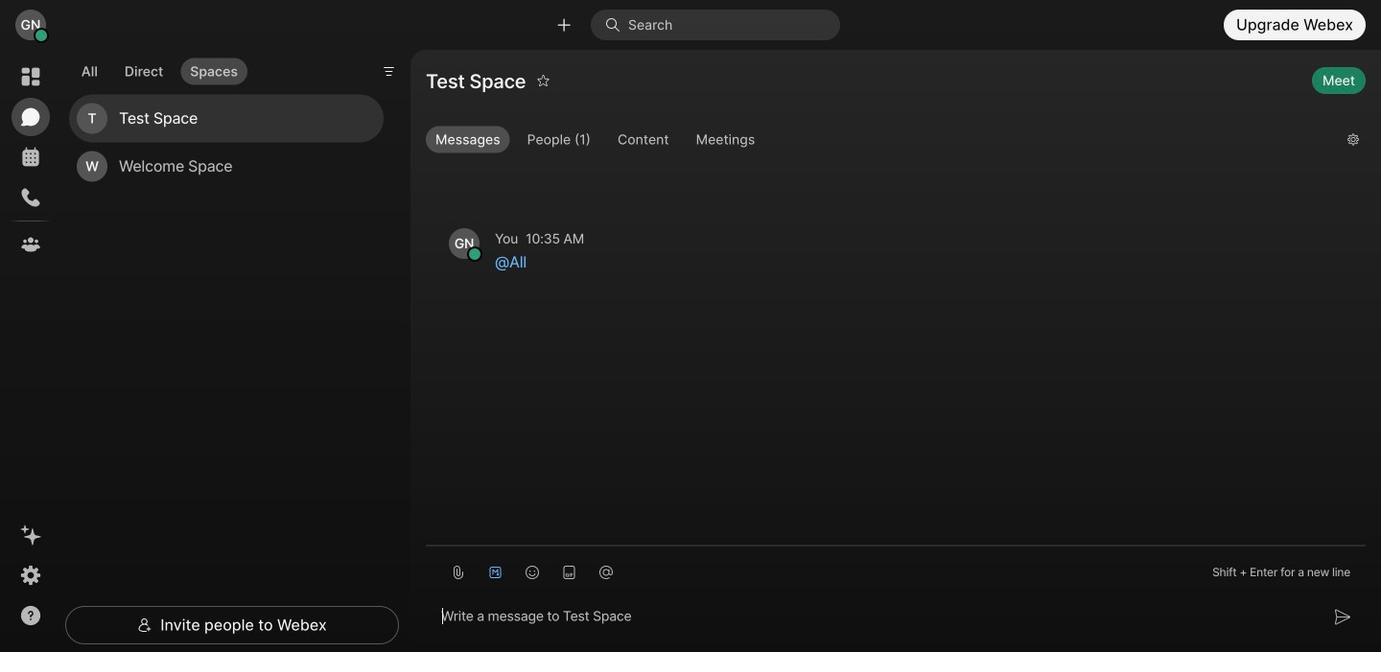 Task type: vqa. For each thing, say whether or not it's contained in the screenshot.
"cancel_16" icon
no



Task type: locate. For each thing, give the bounding box(es) containing it.
message composer toolbar element
[[426, 546, 1366, 591]]

tab list
[[67, 46, 252, 90]]

send message image
[[1335, 610, 1351, 625]]

navigation
[[0, 50, 61, 652]]

group
[[426, 126, 1333, 157]]



Task type: describe. For each thing, give the bounding box(es) containing it.
webex tab list
[[12, 58, 50, 264]]

welcome space list item
[[69, 143, 384, 191]]

test space, you have a draft message list item
[[69, 95, 384, 143]]



